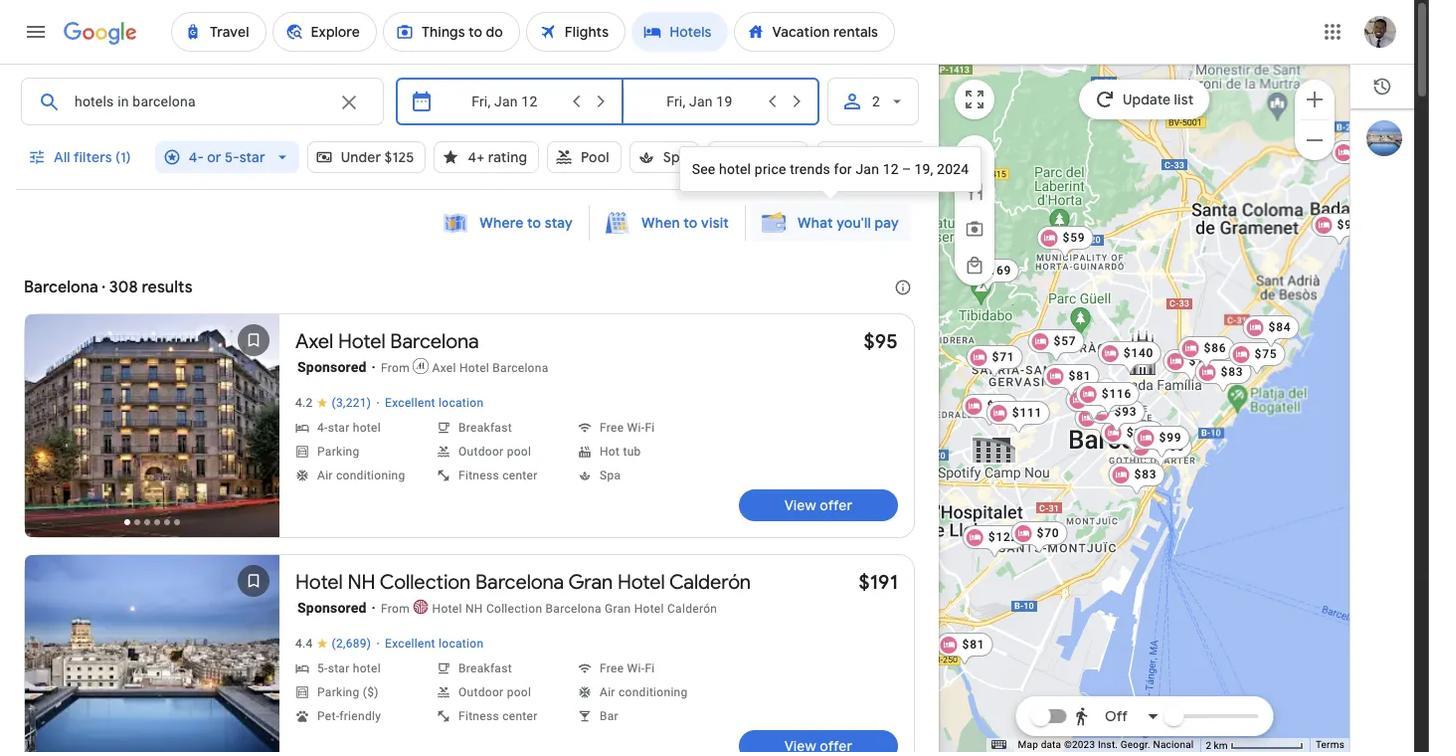 Task type: locate. For each thing, give the bounding box(es) containing it.
0 horizontal spatial $83
[[1135, 468, 1158, 482]]

1 · from the top
[[376, 395, 380, 411]]

$80
[[1092, 393, 1115, 407]]

1 vertical spatial · excellent location
[[376, 636, 484, 652]]

0 vertical spatial excellent location link
[[385, 396, 484, 412]]

results
[[142, 278, 193, 297]]

1 vertical spatial excellent location link
[[385, 637, 484, 653]]

view offer link
[[739, 489, 898, 521]]

2
[[872, 94, 880, 109], [1206, 740, 1212, 751]]

$57
[[1054, 334, 1077, 348]]

location for $95
[[439, 396, 484, 410]]

1 horizontal spatial to
[[684, 214, 698, 232]]

0 vertical spatial $81
[[1069, 369, 1092, 383]]

$75 link
[[1229, 342, 1286, 376], [1164, 349, 1220, 383]]

1 excellent from the top
[[385, 396, 436, 410]]

1 · excellent location from the top
[[376, 395, 484, 411]]

2 inside 2 popup button
[[872, 94, 880, 109]]

barcelona · 308 results
[[24, 278, 193, 297]]

1 vertical spatial ·
[[376, 636, 380, 652]]

you'll
[[837, 214, 872, 232]]

0 vertical spatial $83 link
[[1195, 360, 1252, 394]]

0 horizontal spatial $95
[[864, 329, 898, 354]]

main menu image
[[24, 20, 48, 44]]

2 inside 2 km button
[[1206, 740, 1212, 751]]

0 horizontal spatial $81
[[963, 638, 985, 652]]

recently viewed element
[[1351, 65, 1423, 108]]

0 vertical spatial back image
[[27, 406, 75, 454]]

2 to from the left
[[684, 214, 698, 232]]

2 · from the top
[[376, 636, 380, 652]]

excellent
[[385, 396, 436, 410], [385, 637, 436, 651]]

$83 down $99 link
[[1135, 468, 1158, 482]]

property
[[851, 148, 909, 166]]

0 horizontal spatial $75
[[1189, 354, 1212, 368]]

2 location from the top
[[439, 637, 484, 651]]

photos list for $191
[[25, 555, 280, 752]]

1 vertical spatial photo 1 image
[[25, 555, 280, 752]]

$231 link
[[997, 304, 1061, 338]]

0 horizontal spatial 2
[[872, 94, 880, 109]]

$75 right $86
[[1255, 347, 1278, 361]]

$126 link
[[1067, 389, 1131, 423]]

· right (3,221) on the left of the page
[[376, 395, 380, 411]]

$83
[[1221, 365, 1244, 379], [1135, 468, 1158, 482]]

0 horizontal spatial $84
[[988, 399, 1010, 413]]

1 vertical spatial 2
[[1206, 740, 1212, 751]]

· excellent location right (2,689)
[[376, 636, 484, 652]]

learn more about these results image
[[880, 264, 927, 311]]

to
[[527, 214, 541, 232], [684, 214, 698, 232]]

back image
[[27, 406, 75, 454], [27, 647, 75, 694]]

2 back image from the top
[[27, 647, 75, 694]]

or
[[207, 148, 221, 166]]

1 back image from the top
[[27, 406, 75, 454]]

0 vertical spatial $81 link
[[1043, 364, 1100, 398]]

$83 link down $147 link
[[1109, 463, 1165, 496]]

map
[[1018, 739, 1039, 750]]

excellent location link
[[385, 396, 484, 412], [385, 637, 484, 653]]

1 horizontal spatial $95
[[1101, 411, 1124, 425]]

2 for 2 km
[[1206, 740, 1212, 751]]

1 vertical spatial $95 link
[[1075, 406, 1132, 440]]

4.4 out of 5 stars from 2,689 reviews image
[[295, 637, 371, 652]]

$81
[[1069, 369, 1092, 383], [963, 638, 985, 652]]

$95 down $126
[[1101, 411, 1124, 425]]

excellent location link right (2,689)
[[385, 637, 484, 653]]

inst.
[[1098, 739, 1118, 750]]

to inside when to visit button
[[684, 214, 698, 232]]

0 vertical spatial · excellent location
[[376, 395, 484, 411]]

0 vertical spatial $84
[[1269, 320, 1292, 334]]

$83 down $86
[[1221, 365, 1244, 379]]

1 horizontal spatial $95 link
[[1075, 406, 1132, 440]]

where
[[480, 214, 524, 232]]

to for stay
[[527, 214, 541, 232]]

to left the visit
[[684, 214, 698, 232]]

km
[[1214, 740, 1228, 751]]

0 horizontal spatial to
[[527, 214, 541, 232]]

$75 for $75 "link" to the left
[[1189, 354, 1212, 368]]

$75 link right $86
[[1229, 342, 1286, 376]]

2 · excellent location from the top
[[376, 636, 484, 652]]

1 vertical spatial location
[[439, 637, 484, 651]]

to inside where to stay button
[[527, 214, 541, 232]]

spa
[[663, 148, 688, 166]]

$84 link right $86
[[1243, 315, 1300, 349]]

back image for $95
[[27, 406, 75, 454]]

· excellent location
[[376, 395, 484, 411], [376, 636, 484, 652]]

2 up "property"
[[872, 94, 880, 109]]

property type button
[[817, 133, 977, 181]]

$84
[[1269, 320, 1292, 334], [988, 399, 1010, 413]]

4- or 5-star button
[[155, 133, 299, 181]]

1 photo 1 image from the top
[[25, 314, 280, 537]]

to left stay
[[527, 214, 541, 232]]

2 photos list from the top
[[25, 555, 280, 752]]

hyatt regency barcelona tower image
[[949, 595, 957, 603]]

photo 1 image for $95
[[25, 314, 280, 537]]

pool button
[[547, 133, 622, 181]]

2 km button
[[1200, 738, 1310, 752]]

zoom out map image
[[1303, 128, 1327, 152]]

0 vertical spatial photo 1 image
[[25, 314, 280, 537]]

$84 link down the $71 link
[[962, 394, 1018, 428]]

1 excellent location link from the top
[[385, 396, 484, 412]]

0 horizontal spatial $83 link
[[1109, 463, 1165, 496]]

1 horizontal spatial $75
[[1255, 347, 1278, 361]]

·
[[376, 395, 380, 411], [376, 636, 380, 652]]

$83 link
[[1195, 360, 1252, 394], [1109, 463, 1165, 496]]

· excellent location for $191
[[376, 636, 484, 652]]

1 vertical spatial excellent
[[385, 637, 436, 651]]

view offer
[[785, 496, 853, 514]]

2 left km
[[1206, 740, 1212, 751]]

$169 link
[[956, 259, 1020, 293]]

2 excellent location link from the top
[[385, 637, 484, 653]]

barcelona · 308
[[24, 278, 138, 297]]

$140 link
[[1098, 341, 1162, 375]]

nacional
[[1154, 739, 1194, 750]]

photo 1 image
[[25, 314, 280, 537], [25, 555, 280, 752]]

0 vertical spatial photos list
[[25, 314, 280, 554]]

$81 link down $57 link
[[1043, 364, 1100, 398]]

what
[[798, 214, 833, 232]]

$95
[[864, 329, 898, 354], [1101, 411, 1124, 425]]

zoom in map image
[[1303, 87, 1327, 111]]

0 vertical spatial excellent
[[385, 396, 436, 410]]

$95 down learn more about these results image
[[864, 329, 898, 354]]

$75 right $140
[[1189, 354, 1212, 368]]

photo 1 image for $191
[[25, 555, 280, 752]]

0 vertical spatial $83
[[1221, 365, 1244, 379]]

pay
[[875, 214, 899, 232]]

$75 link right $140
[[1164, 349, 1220, 383]]

$93
[[1115, 405, 1138, 419]]

0 vertical spatial $95
[[864, 329, 898, 354]]

to for visit
[[684, 214, 698, 232]]

back image for $191
[[27, 647, 75, 694]]

$59 link
[[1037, 226, 1094, 260]]

4- or 5-star
[[189, 148, 265, 166]]

photos list
[[25, 314, 280, 554], [25, 555, 280, 752]]

1 horizontal spatial $84
[[1269, 320, 1292, 334]]

1 horizontal spatial $84 link
[[1243, 315, 1300, 349]]

save axel hotel barcelona to collection image
[[230, 316, 278, 364]]

4+
[[468, 148, 485, 166]]

$95 link
[[864, 329, 898, 354], [1075, 406, 1132, 440]]

2 photo 1 image from the top
[[25, 555, 280, 752]]

$81 link down hyatt regency barcelona tower icon
[[937, 633, 993, 667]]

4.4
[[295, 637, 313, 651]]

off button
[[1069, 692, 1167, 740]]

1 vertical spatial $95
[[1101, 411, 1124, 425]]

1 vertical spatial photos list
[[25, 555, 280, 752]]

0 horizontal spatial $95 link
[[864, 329, 898, 354]]

price button
[[708, 133, 809, 181]]

0 vertical spatial location
[[439, 396, 484, 410]]

2 excellent from the top
[[385, 637, 436, 651]]

0 vertical spatial ·
[[376, 395, 380, 411]]

0 horizontal spatial $81 link
[[937, 633, 993, 667]]

when
[[642, 214, 680, 232]]

1 vertical spatial $83
[[1135, 468, 1158, 482]]

excellent location link right (3,221) on the left of the page
[[385, 396, 484, 412]]

1 vertical spatial $84 link
[[962, 394, 1018, 428]]

stay
[[545, 214, 573, 232]]

$191
[[859, 570, 898, 595]]

1 to from the left
[[527, 214, 541, 232]]

1 photos list from the top
[[25, 314, 280, 554]]

· excellent location right (3,221) on the left of the page
[[376, 395, 484, 411]]

1 vertical spatial back image
[[27, 647, 75, 694]]

Check-in text field
[[446, 79, 564, 124]]

what you'll pay
[[798, 214, 899, 232]]

· right (2,689)
[[376, 636, 380, 652]]

price
[[742, 148, 775, 166]]

excellent right (3,221) on the left of the page
[[385, 396, 436, 410]]

4.2 out of 5 stars from 3,221 reviews image
[[295, 396, 371, 411]]

$116 link
[[1076, 382, 1140, 416]]

$75
[[1255, 347, 1278, 361], [1189, 354, 1212, 368]]

location
[[439, 396, 484, 410], [439, 637, 484, 651]]

excellent location link for $191
[[385, 637, 484, 653]]

1 horizontal spatial 2
[[1206, 740, 1212, 751]]

excellent right (2,689)
[[385, 637, 436, 651]]

0 vertical spatial 2
[[872, 94, 880, 109]]

list
[[1175, 91, 1195, 108]]

visit
[[701, 214, 729, 232]]

$83 link down $86
[[1195, 360, 1252, 394]]

1 location from the top
[[439, 396, 484, 410]]



Task type: vqa. For each thing, say whether or not it's contained in the screenshot.
EUG within the 5 hr 5 min eug – lax
no



Task type: describe. For each thing, give the bounding box(es) containing it.
excellent for $191
[[385, 637, 436, 651]]

$122
[[989, 530, 1019, 544]]

next image
[[230, 406, 278, 454]]

geogr.
[[1121, 739, 1151, 750]]

$147 link
[[1101, 421, 1165, 455]]

2 button
[[828, 78, 919, 125]]

$99 link
[[1134, 426, 1190, 460]]

$71 link
[[967, 345, 1023, 379]]

0 horizontal spatial $84 link
[[962, 394, 1018, 428]]

update list
[[1124, 91, 1195, 108]]

under $125 button
[[307, 133, 426, 181]]

save hotel nh collection barcelona gran hotel calderón to collection image
[[230, 557, 278, 605]]

under
[[341, 148, 381, 166]]

excellent for $95
[[385, 396, 436, 410]]

1 horizontal spatial $83 link
[[1195, 360, 1252, 394]]

jan
[[856, 161, 880, 177]]

4+ rating button
[[434, 133, 539, 181]]

where to stay button
[[432, 204, 585, 242]]

1 horizontal spatial $81
[[1069, 369, 1092, 383]]

$111 link
[[987, 401, 1051, 435]]

see
[[692, 161, 716, 177]]

$122 link
[[963, 525, 1027, 559]]

$93 link
[[1089, 400, 1146, 434]]

1 vertical spatial $81
[[963, 638, 985, 652]]

for
[[834, 161, 852, 177]]

$75 for $75 "link" to the right
[[1255, 347, 1278, 361]]

(1)
[[115, 148, 131, 166]]

$126
[[1093, 394, 1123, 408]]

(2,689)
[[332, 637, 371, 651]]

1 vertical spatial $81 link
[[937, 633, 993, 667]]

$169
[[982, 264, 1012, 278]]

©2023
[[1064, 739, 1096, 750]]

view offer button
[[739, 489, 898, 521]]

12 – 19,
[[883, 161, 934, 177]]

$57 link
[[1028, 329, 1085, 363]]

$80 link
[[1066, 388, 1123, 422]]

2 km
[[1206, 740, 1231, 751]]

$111
[[1013, 406, 1043, 420]]

$191 link
[[859, 570, 898, 595]]

$70
[[1037, 526, 1060, 540]]

1 vertical spatial $84
[[988, 399, 1010, 413]]

$116
[[1102, 387, 1132, 401]]

terms
[[1316, 739, 1345, 750]]

2 for 2
[[872, 94, 880, 109]]

$125
[[385, 148, 414, 166]]

$94
[[1338, 218, 1360, 232]]

0 vertical spatial $95 link
[[864, 329, 898, 354]]

$231
[[1023, 309, 1053, 323]]

excellent location link for $95
[[385, 396, 484, 412]]

· for $95
[[376, 395, 380, 411]]

keyboard shortcuts image
[[992, 740, 1006, 749]]

where to stay
[[480, 214, 573, 232]]

4-
[[189, 148, 204, 166]]

when to visit
[[642, 214, 729, 232]]

photos list for $95
[[25, 314, 280, 554]]

recently viewed image
[[1373, 77, 1393, 97]]

$86 link
[[1179, 336, 1235, 370]]

1 vertical spatial $83 link
[[1109, 463, 1165, 496]]

1 horizontal spatial $81 link
[[1043, 364, 1100, 398]]

$71
[[992, 350, 1015, 364]]

when to visit button
[[594, 204, 741, 242]]

map data ©2023 inst. geogr. nacional
[[1018, 739, 1194, 750]]

all filters (1) button
[[16, 133, 147, 181]]

· for $191
[[376, 636, 380, 652]]

spa button
[[629, 133, 700, 181]]

view larger map image
[[963, 88, 987, 111]]

type
[[913, 148, 943, 166]]

filters form
[[16, 64, 977, 201]]

(3,221)
[[332, 396, 371, 410]]

2024
[[937, 161, 969, 177]]

next image
[[230, 647, 278, 694]]

map region
[[700, 0, 1430, 752]]

star
[[239, 148, 265, 166]]

$100 link
[[1129, 435, 1193, 469]]

location for $191
[[439, 637, 484, 651]]

update list button
[[1080, 80, 1210, 119]]

$70 link
[[1011, 521, 1068, 555]]

pool
[[581, 148, 610, 166]]

terms link
[[1316, 739, 1345, 750]]

$140
[[1124, 346, 1154, 360]]

clear image
[[337, 91, 361, 114]]

4.2
[[295, 396, 313, 410]]

4+ rating
[[468, 148, 527, 166]]

$100
[[1155, 440, 1185, 454]]

$94 link
[[1312, 213, 1368, 247]]

under $125
[[341, 148, 414, 166]]

$95 inside map region
[[1101, 411, 1124, 425]]

all
[[54, 148, 70, 166]]

0 vertical spatial $84 link
[[1243, 315, 1300, 349]]

view
[[785, 496, 817, 514]]

update
[[1124, 91, 1172, 108]]

$59
[[1063, 231, 1086, 245]]

$99
[[1160, 431, 1182, 445]]

data
[[1041, 739, 1062, 750]]

Search for places, hotels and more text field
[[74, 79, 325, 124]]

1 horizontal spatial $83
[[1221, 365, 1244, 379]]

all filters (1)
[[54, 148, 131, 166]]

filters
[[74, 148, 112, 166]]

la pedrera-casa milà image
[[1096, 378, 1119, 410]]

price
[[755, 161, 787, 177]]

$147
[[1127, 426, 1157, 440]]

· excellent location for $95
[[376, 395, 484, 411]]

hotel
[[719, 161, 751, 177]]

Check-out text field
[[639, 79, 760, 124]]

0 horizontal spatial $75 link
[[1164, 349, 1220, 383]]

1 horizontal spatial $75 link
[[1229, 342, 1286, 376]]

offer
[[820, 496, 853, 514]]



